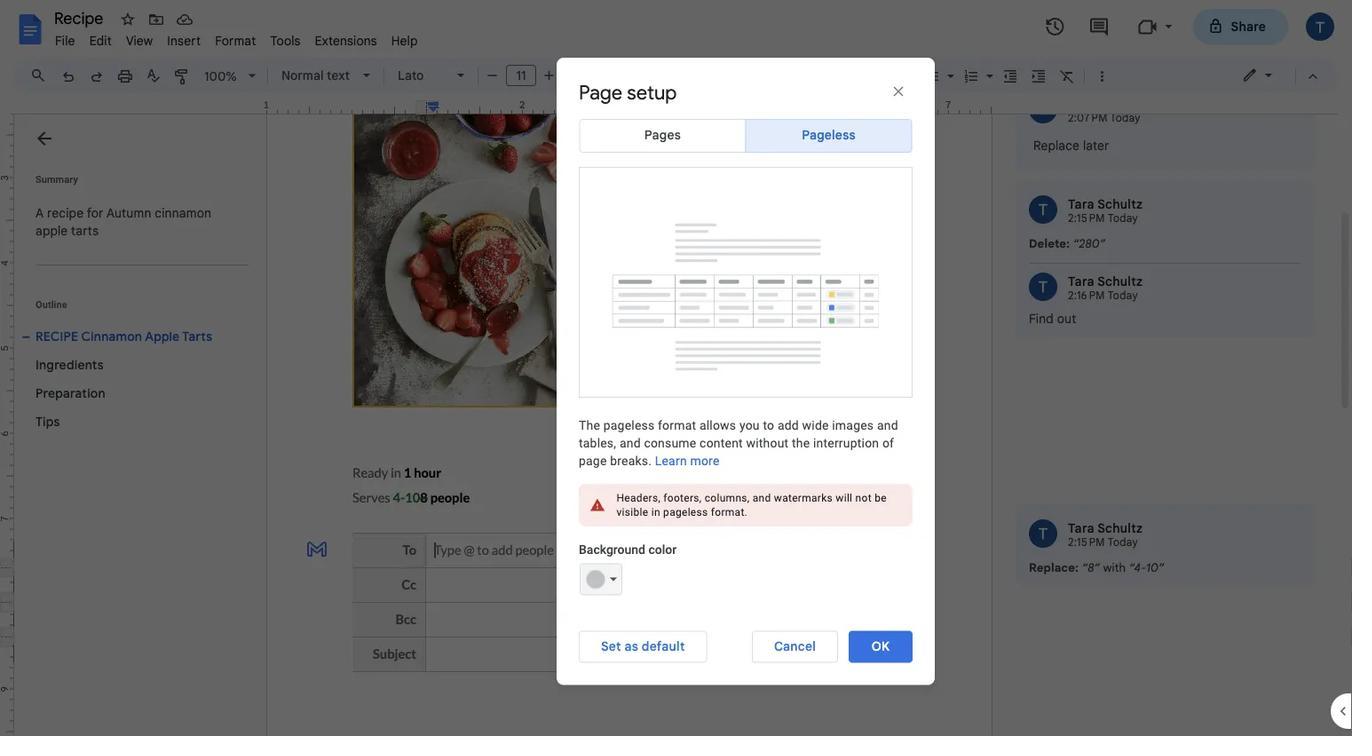 Task type: vqa. For each thing, say whether or not it's contained in the screenshot.
page
yes



Task type: describe. For each thing, give the bounding box(es) containing it.
Rename text field
[[48, 7, 114, 28]]

tara schultz image for tara schultz 2:15 pm today
[[1029, 520, 1058, 548]]

pages
[[645, 127, 681, 143]]

set as default button
[[579, 631, 708, 663]]

"4-
[[1130, 561, 1147, 575]]

more
[[691, 453, 720, 468]]

allows
[[700, 418, 737, 433]]

2:15 pm for "280"
[[1068, 212, 1106, 226]]

ok button
[[849, 631, 913, 663]]

tara inside "tara schultz 2:16 pm today"
[[1068, 274, 1095, 290]]

interruption
[[814, 436, 880, 450]]

tables,
[[579, 436, 617, 450]]

tara schultz 2:15 pm today for with
[[1068, 521, 1143, 550]]

headers, footers, columns, and watermarks will not be visible in pageless format.
[[617, 492, 887, 519]]

Star checkbox
[[115, 7, 140, 32]]

page color #bdc1c6, close to light gray 10 image
[[586, 570, 606, 589]]

and inside headers, footers, columns, and watermarks will not be visible in pageless format.
[[753, 492, 771, 505]]

document with wide table extending beyond text width image
[[579, 167, 913, 398]]

background color
[[579, 542, 677, 557]]

replace:
[[1029, 561, 1079, 575]]

you
[[740, 418, 760, 433]]

color
[[649, 542, 677, 557]]

2:07 pm
[[1068, 112, 1108, 125]]

tara schultz 2:15 pm today for delete: "280"
[[1068, 197, 1143, 226]]

the pageless format allows you to add wide images and tables, and consume content without the interruption of page breaks.
[[579, 418, 899, 468]]

tara schultz image
[[1029, 196, 1058, 224]]

later
[[1083, 138, 1110, 154]]

cancel
[[774, 639, 816, 655]]

visible
[[617, 506, 649, 519]]

the
[[579, 418, 600, 433]]

set as default
[[601, 639, 685, 655]]

out
[[1058, 311, 1077, 327]]

10"
[[1147, 561, 1165, 575]]

to
[[763, 418, 775, 433]]

pageless inside headers, footers, columns, and watermarks will not be visible in pageless format.
[[664, 506, 708, 519]]

pageless tab panel
[[579, 167, 913, 527]]

as
[[625, 639, 639, 655]]

in
[[652, 506, 661, 519]]

tara schultz 2:16 pm today
[[1068, 274, 1143, 303]]

without
[[747, 436, 789, 450]]

the
[[792, 436, 810, 450]]

page setup application
[[0, 0, 1353, 736]]

breaks.
[[610, 453, 652, 468]]

watermarks
[[774, 492, 833, 505]]

main toolbar
[[52, 0, 1116, 689]]

tara schultz image for tara schultz 2:16 pm today
[[1029, 273, 1058, 302]]

content
[[700, 436, 743, 450]]

cancel button
[[752, 631, 838, 663]]

2:15 pm for "8"
[[1068, 536, 1106, 550]]

Menus field
[[22, 63, 61, 88]]

today up "tara schultz 2:16 pm today"
[[1108, 212, 1139, 226]]

today right 2:07 pm
[[1111, 112, 1141, 125]]

delete: "280"
[[1029, 237, 1106, 251]]

ok
[[872, 639, 890, 655]]

add
[[778, 418, 799, 433]]

be
[[875, 492, 887, 505]]

wide
[[803, 418, 829, 433]]

consume
[[644, 436, 697, 450]]



Task type: locate. For each thing, give the bounding box(es) containing it.
delete:
[[1029, 237, 1070, 251]]

not
[[856, 492, 872, 505]]

schultz for with
[[1098, 521, 1143, 536]]

2 2:15 pm from the top
[[1068, 536, 1106, 550]]

today
[[1111, 112, 1141, 125], [1108, 212, 1139, 226], [1108, 290, 1139, 303], [1108, 536, 1139, 550]]

pageless up 'breaks.'
[[604, 418, 655, 433]]

1 vertical spatial schultz
[[1098, 274, 1143, 290]]

images
[[832, 418, 874, 433]]

2 tara schultz image from the top
[[1029, 520, 1058, 548]]

1 vertical spatial pageless
[[664, 506, 708, 519]]

2:15 pm
[[1068, 212, 1106, 226], [1068, 536, 1106, 550]]

columns,
[[705, 492, 750, 505]]

will
[[836, 492, 853, 505]]

1 horizontal spatial and
[[753, 492, 771, 505]]

page
[[579, 80, 623, 105]]

3 schultz from the top
[[1098, 521, 1143, 536]]

tab list
[[579, 119, 913, 167]]

1 schultz from the top
[[1098, 197, 1143, 212]]

replace
[[1034, 138, 1080, 154]]

1 tara schultz 2:15 pm today from the top
[[1068, 197, 1143, 226]]

1 horizontal spatial pageless
[[664, 506, 708, 519]]

pageless inside the pageless format allows you to add wide images and tables, and consume content without the interruption of page breaks.
[[604, 418, 655, 433]]

footers,
[[664, 492, 702, 505]]

and right columns,
[[753, 492, 771, 505]]

tara schultz image up replace:
[[1029, 520, 1058, 548]]

"280"
[[1074, 237, 1106, 251]]

format.
[[711, 506, 748, 519]]

schultz up with
[[1098, 521, 1143, 536]]

setup
[[627, 80, 677, 105]]

replace later
[[1034, 138, 1110, 154]]

0 vertical spatial tara schultz 2:15 pm today
[[1068, 197, 1143, 226]]

tara up the "8"
[[1068, 521, 1095, 536]]

tab list inside page setup dialog
[[579, 119, 913, 167]]

menu bar banner
[[0, 0, 1353, 736]]

pageless
[[802, 127, 856, 143]]

1 2:15 pm from the top
[[1068, 212, 1106, 226]]

format
[[658, 418, 697, 433]]

1 vertical spatial tara schultz 2:15 pm today
[[1068, 521, 1143, 550]]

learn more
[[655, 453, 720, 468]]

default
[[642, 639, 685, 655]]

0 vertical spatial 2:15 pm
[[1068, 212, 1106, 226]]

1 vertical spatial 2:15 pm
[[1068, 536, 1106, 550]]

today up with
[[1108, 536, 1139, 550]]

2 vertical spatial and
[[753, 492, 771, 505]]

tara schultz 2:15 pm today up replace: "8" with "4-10"
[[1068, 521, 1143, 550]]

pageless
[[604, 418, 655, 433], [664, 506, 708, 519]]

2:16 pm
[[1068, 290, 1106, 303]]

0 horizontal spatial and
[[620, 436, 641, 450]]

tara down "280"
[[1068, 274, 1095, 290]]

tara
[[1068, 197, 1095, 212], [1068, 274, 1095, 290], [1068, 521, 1095, 536]]

tab list containing pages
[[579, 119, 913, 167]]

2:15 pm up the "8"
[[1068, 536, 1106, 550]]

and up of
[[877, 418, 899, 433]]

1 vertical spatial and
[[620, 436, 641, 450]]

2 tara from the top
[[1068, 274, 1095, 290]]

page setup
[[579, 80, 677, 105]]

1 vertical spatial tara schultz image
[[1029, 520, 1058, 548]]

learn more link
[[655, 453, 720, 468]]

menu bar inside menu bar banner
[[48, 23, 425, 52]]

share. private to only me. image
[[1208, 18, 1224, 34]]

pageless down footers,
[[664, 506, 708, 519]]

tara schultz image
[[1029, 273, 1058, 302], [1029, 520, 1058, 548]]

schultz down "280"
[[1098, 274, 1143, 290]]

0 vertical spatial tara schultz image
[[1029, 273, 1058, 302]]

schultz for delete: "280"
[[1098, 197, 1143, 212]]

find
[[1029, 311, 1054, 327]]

menu bar
[[48, 23, 425, 52]]

schultz
[[1098, 197, 1143, 212], [1098, 274, 1143, 290], [1098, 521, 1143, 536]]

page setup dialog
[[557, 58, 935, 685]]

1 tara from the top
[[1068, 197, 1095, 212]]

2 horizontal spatial and
[[877, 418, 899, 433]]

2 vertical spatial tara
[[1068, 521, 1095, 536]]

0 vertical spatial pageless
[[604, 418, 655, 433]]

set
[[601, 639, 621, 655]]

tara right tara schultz icon
[[1068, 197, 1095, 212]]

find out
[[1029, 311, 1077, 327]]

2:07 pm today
[[1068, 112, 1141, 125]]

background
[[579, 542, 646, 557]]

2 tara schultz 2:15 pm today from the top
[[1068, 521, 1143, 550]]

today right 2:16 pm
[[1108, 290, 1139, 303]]

tara for "8"
[[1068, 521, 1095, 536]]

2:15 pm up "280"
[[1068, 212, 1106, 226]]

2 schultz from the top
[[1098, 274, 1143, 290]]

and
[[877, 418, 899, 433], [620, 436, 641, 450], [753, 492, 771, 505]]

of
[[883, 436, 895, 450]]

page setup heading
[[579, 80, 757, 105]]

2 vertical spatial schultz
[[1098, 521, 1143, 536]]

3 tara from the top
[[1068, 521, 1095, 536]]

page
[[579, 453, 607, 468]]

replace: "8" with "4-10"
[[1029, 561, 1165, 575]]

1 vertical spatial tara
[[1068, 274, 1095, 290]]

today inside "tara schultz 2:16 pm today"
[[1108, 290, 1139, 303]]

0 vertical spatial schultz
[[1098, 197, 1143, 212]]

1 tara schultz image from the top
[[1029, 273, 1058, 302]]

headers,
[[617, 492, 661, 505]]

with
[[1104, 561, 1126, 575]]

tara schultz 2:15 pm today up "280"
[[1068, 197, 1143, 226]]

0 vertical spatial tara
[[1068, 197, 1095, 212]]

tara schultz 2:15 pm today
[[1068, 197, 1143, 226], [1068, 521, 1143, 550]]

"8"
[[1082, 561, 1101, 575]]

0 horizontal spatial pageless
[[604, 418, 655, 433]]

tara for "280"
[[1068, 197, 1095, 212]]

0 vertical spatial and
[[877, 418, 899, 433]]

and up 'breaks.'
[[620, 436, 641, 450]]

schultz up "280"
[[1098, 197, 1143, 212]]

schultz inside "tara schultz 2:16 pm today"
[[1098, 274, 1143, 290]]

learn
[[655, 453, 687, 468]]

tara schultz image up find
[[1029, 273, 1058, 302]]



